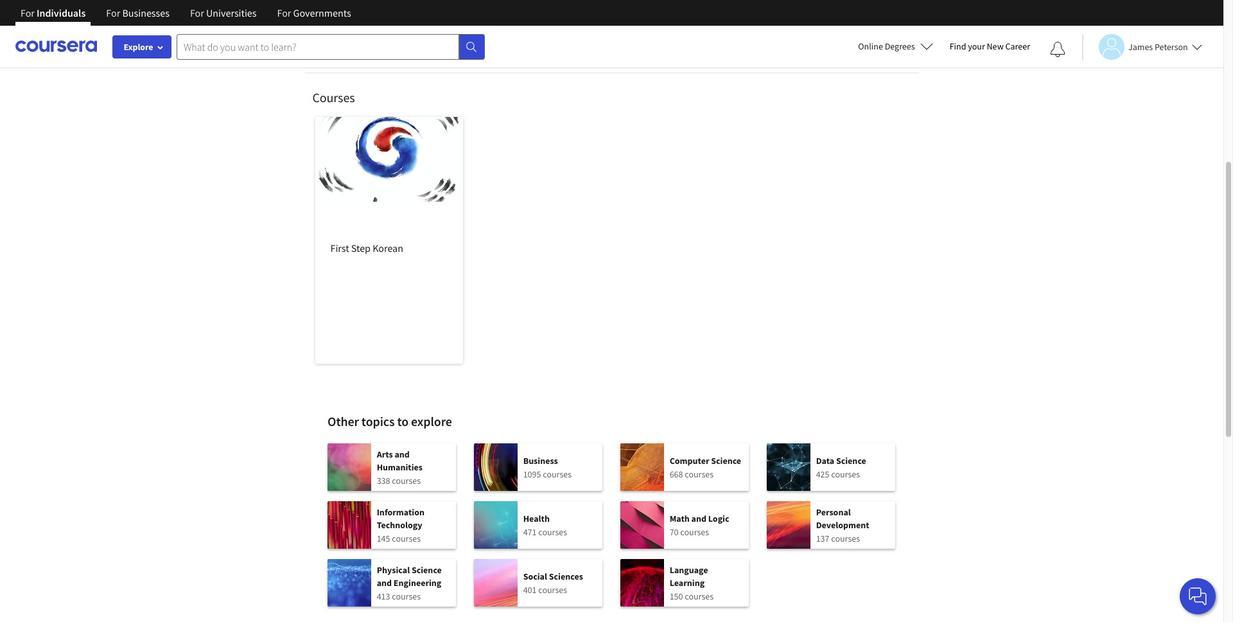 Task type: describe. For each thing, give the bounding box(es) containing it.
1095
[[524, 468, 541, 480]]

humanities
[[377, 461, 423, 473]]

first
[[331, 242, 349, 255]]

for universities
[[190, 6, 257, 19]]

150
[[670, 590, 684, 602]]

james peterson button
[[1083, 34, 1203, 59]]

learning
[[670, 577, 705, 588]]

information technology 145 courses
[[377, 506, 425, 544]]

for governments
[[277, 6, 351, 19]]

courses inside physical science and engineering 413 courses
[[392, 590, 421, 602]]

471
[[524, 526, 537, 538]]

health
[[524, 513, 550, 524]]

social sciences 401 courses
[[524, 570, 583, 595]]

find your new career link
[[944, 39, 1037, 55]]

arts and humanities 338 courses
[[377, 448, 423, 486]]

coursera image
[[15, 36, 97, 57]]

math
[[670, 513, 690, 524]]

other topics to explore
[[328, 413, 452, 429]]

find your new career
[[950, 40, 1031, 52]]

first step korean
[[331, 242, 404, 255]]

korean
[[373, 242, 404, 255]]

338
[[377, 475, 390, 486]]

courses inside data science 425 courses
[[832, 468, 861, 480]]

your
[[969, 40, 986, 52]]

courses inside social sciences 401 courses
[[539, 584, 568, 595]]

individuals
[[37, 6, 86, 19]]

for for businesses
[[106, 6, 120, 19]]

math and logic 70 courses
[[670, 513, 730, 538]]

science for physical science and engineering 413 courses
[[412, 564, 442, 576]]

to
[[397, 413, 409, 429]]

science for computer science 668 courses
[[712, 455, 742, 466]]

technology
[[377, 519, 423, 531]]

courses inside information technology 145 courses
[[392, 532, 421, 544]]

courses inside personal development 137 courses
[[832, 532, 861, 544]]

and for arts
[[395, 448, 410, 460]]

universities
[[206, 6, 257, 19]]

for for governments
[[277, 6, 291, 19]]

social
[[524, 570, 548, 582]]

governments
[[293, 6, 351, 19]]

data
[[817, 455, 835, 466]]

show notifications image
[[1051, 42, 1066, 57]]

banner navigation
[[10, 0, 362, 35]]

find
[[950, 40, 967, 52]]

137
[[817, 532, 830, 544]]

What do you want to learn? text field
[[177, 34, 460, 59]]

for individuals
[[21, 6, 86, 19]]

425
[[817, 468, 830, 480]]

business
[[524, 455, 558, 466]]



Task type: vqa. For each thing, say whether or not it's contained in the screenshot.
7
no



Task type: locate. For each thing, give the bounding box(es) containing it.
for left individuals
[[21, 6, 35, 19]]

data science 425 courses
[[817, 455, 867, 480]]

1 horizontal spatial and
[[395, 448, 410, 460]]

degrees
[[885, 40, 916, 52]]

online degrees
[[859, 40, 916, 52]]

and up 413
[[377, 577, 392, 588]]

courses down the business
[[543, 468, 572, 480]]

3 for from the left
[[190, 6, 204, 19]]

courses down humanities
[[392, 475, 421, 486]]

1 horizontal spatial science
[[712, 455, 742, 466]]

401
[[524, 584, 537, 595]]

business 1095 courses
[[524, 455, 572, 480]]

for left governments at the top
[[277, 6, 291, 19]]

courses down learning
[[685, 590, 714, 602]]

health 471 courses
[[524, 513, 568, 538]]

for left 'universities'
[[190, 6, 204, 19]]

step
[[351, 242, 371, 255]]

and right math
[[692, 513, 707, 524]]

courses inside math and logic 70 courses
[[681, 526, 710, 538]]

145
[[377, 532, 390, 544]]

online
[[859, 40, 884, 52]]

topics
[[362, 413, 395, 429]]

science
[[712, 455, 742, 466], [837, 455, 867, 466], [412, 564, 442, 576]]

explore
[[411, 413, 452, 429]]

courses down technology
[[392, 532, 421, 544]]

courses inside language learning 150 courses
[[685, 590, 714, 602]]

science inside data science 425 courses
[[837, 455, 867, 466]]

computer science 668 courses
[[670, 455, 742, 480]]

computer
[[670, 455, 710, 466]]

2 for from the left
[[106, 6, 120, 19]]

language
[[670, 564, 709, 576]]

language learning 150 courses
[[670, 564, 714, 602]]

information
[[377, 506, 425, 518]]

james
[[1129, 41, 1154, 52]]

science right the data
[[837, 455, 867, 466]]

personal development 137 courses
[[817, 506, 870, 544]]

0 horizontal spatial and
[[377, 577, 392, 588]]

courses down engineering at the left bottom
[[392, 590, 421, 602]]

science inside "computer science 668 courses"
[[712, 455, 742, 466]]

science up engineering at the left bottom
[[412, 564, 442, 576]]

courses inside "computer science 668 courses"
[[685, 468, 714, 480]]

science right computer
[[712, 455, 742, 466]]

0 vertical spatial and
[[395, 448, 410, 460]]

2 horizontal spatial science
[[837, 455, 867, 466]]

for
[[21, 6, 35, 19], [106, 6, 120, 19], [190, 6, 204, 19], [277, 6, 291, 19]]

explore button
[[112, 35, 172, 58]]

first step korean link
[[315, 117, 463, 364]]

courses inside arts and humanities 338 courses
[[392, 475, 421, 486]]

online degrees button
[[849, 32, 944, 60]]

courses
[[543, 468, 572, 480], [685, 468, 714, 480], [832, 468, 861, 480], [392, 475, 421, 486], [539, 526, 568, 538], [681, 526, 710, 538], [392, 532, 421, 544], [832, 532, 861, 544], [539, 584, 568, 595], [392, 590, 421, 602], [685, 590, 714, 602]]

for for individuals
[[21, 6, 35, 19]]

development
[[817, 519, 870, 531]]

other
[[328, 413, 359, 429]]

physical
[[377, 564, 410, 576]]

sciences
[[549, 570, 583, 582]]

arts
[[377, 448, 393, 460]]

for left businesses
[[106, 6, 120, 19]]

physical science and engineering 413 courses
[[377, 564, 442, 602]]

courses
[[313, 89, 355, 105]]

and for math
[[692, 513, 707, 524]]

courses down development
[[832, 532, 861, 544]]

2 vertical spatial and
[[377, 577, 392, 588]]

2 horizontal spatial and
[[692, 513, 707, 524]]

courses down sciences
[[539, 584, 568, 595]]

explore
[[124, 41, 153, 53]]

for for universities
[[190, 6, 204, 19]]

1 vertical spatial and
[[692, 513, 707, 524]]

courses down computer
[[685, 468, 714, 480]]

and inside arts and humanities 338 courses
[[395, 448, 410, 460]]

70
[[670, 526, 679, 538]]

and inside math and logic 70 courses
[[692, 513, 707, 524]]

0 horizontal spatial science
[[412, 564, 442, 576]]

science inside physical science and engineering 413 courses
[[412, 564, 442, 576]]

new
[[988, 40, 1004, 52]]

courses down the health
[[539, 526, 568, 538]]

science for data science 425 courses
[[837, 455, 867, 466]]

career
[[1006, 40, 1031, 52]]

courses inside health 471 courses
[[539, 526, 568, 538]]

james peterson
[[1129, 41, 1189, 52]]

courses down math
[[681, 526, 710, 538]]

and up humanities
[[395, 448, 410, 460]]

1 for from the left
[[21, 6, 35, 19]]

for businesses
[[106, 6, 170, 19]]

and
[[395, 448, 410, 460], [692, 513, 707, 524], [377, 577, 392, 588]]

None search field
[[177, 34, 485, 59]]

413
[[377, 590, 390, 602]]

chat with us image
[[1188, 586, 1209, 607]]

personal
[[817, 506, 851, 518]]

logic
[[709, 513, 730, 524]]

engineering
[[394, 577, 442, 588]]

and inside physical science and engineering 413 courses
[[377, 577, 392, 588]]

courses right "425" at the right bottom
[[832, 468, 861, 480]]

list containing arts and humanities
[[328, 443, 897, 617]]

courses inside business 1095 courses
[[543, 468, 572, 480]]

4 for from the left
[[277, 6, 291, 19]]

list
[[328, 443, 897, 617]]

businesses
[[122, 6, 170, 19]]

668
[[670, 468, 684, 480]]

peterson
[[1156, 41, 1189, 52]]



